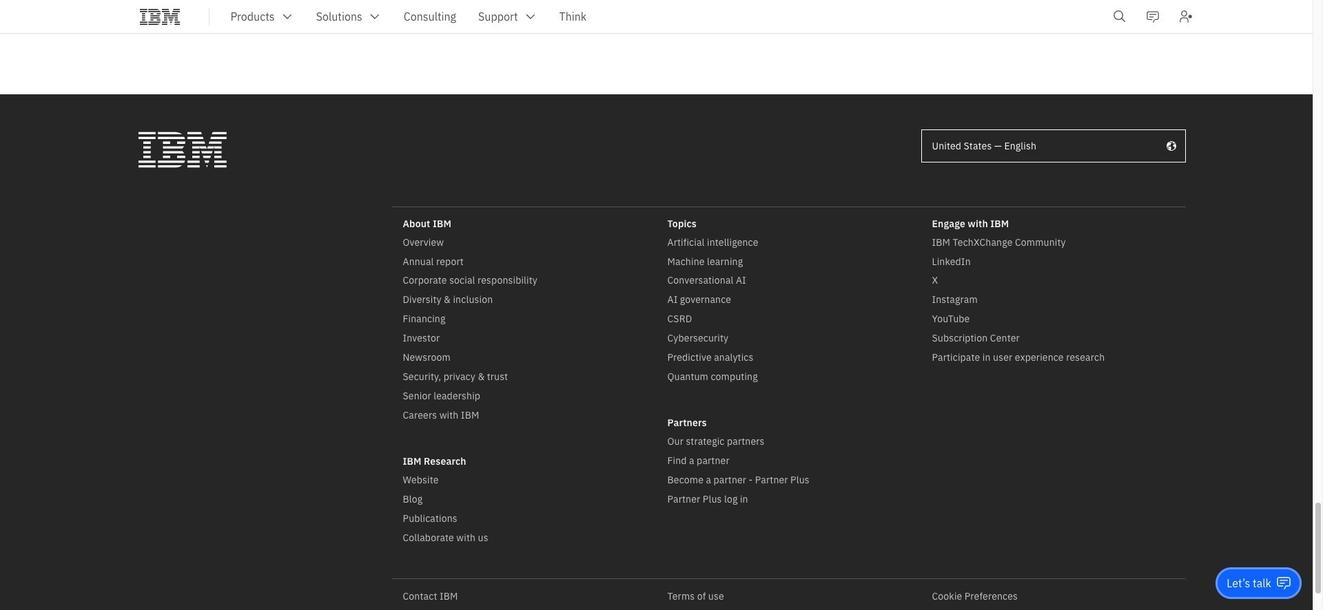 Task type: locate. For each thing, give the bounding box(es) containing it.
let's talk element
[[1228, 576, 1272, 592]]



